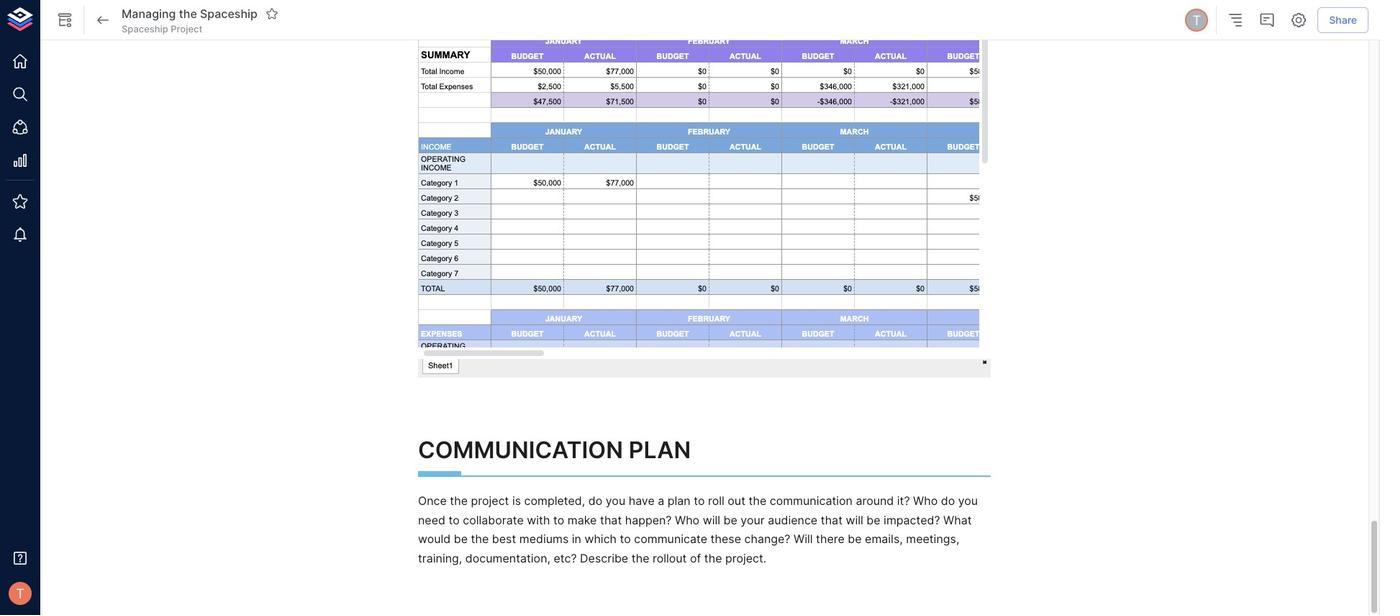 Task type: locate. For each thing, give the bounding box(es) containing it.
to right "which" at the bottom of page
[[620, 532, 631, 546]]

documentation,
[[466, 551, 551, 565]]

0 horizontal spatial t
[[16, 586, 24, 602]]

1 vertical spatial t button
[[4, 578, 36, 610]]

will down around
[[846, 513, 864, 528]]

the right of
[[705, 551, 722, 565]]

0 vertical spatial spaceship
[[200, 6, 258, 21]]

0 horizontal spatial spaceship
[[122, 23, 168, 34]]

communication plan
[[418, 436, 691, 464]]

do up make
[[589, 494, 603, 509]]

comments image
[[1259, 12, 1276, 29]]

completed,
[[524, 494, 585, 509]]

1 horizontal spatial you
[[959, 494, 978, 509]]

that up there
[[821, 513, 843, 528]]

managing the spaceship
[[122, 6, 258, 21]]

t
[[1193, 12, 1201, 28], [16, 586, 24, 602]]

to left roll
[[694, 494, 705, 509]]

settings image
[[1291, 12, 1308, 29]]

which
[[585, 532, 617, 546]]

audience
[[768, 513, 818, 528]]

0 horizontal spatial will
[[703, 513, 721, 528]]

the right once
[[450, 494, 468, 509]]

there
[[816, 532, 845, 546]]

the
[[179, 6, 197, 21], [450, 494, 468, 509], [749, 494, 767, 509], [471, 532, 489, 546], [632, 551, 650, 565], [705, 551, 722, 565]]

spaceship project
[[122, 23, 202, 34]]

be
[[724, 513, 738, 528], [867, 513, 881, 528], [454, 532, 468, 546], [848, 532, 862, 546]]

table of contents image
[[1227, 12, 1245, 29]]

2 that from the left
[[821, 513, 843, 528]]

is
[[512, 494, 521, 509]]

change?
[[745, 532, 791, 546]]

you up what
[[959, 494, 978, 509]]

0 vertical spatial who
[[913, 494, 938, 509]]

1 will from the left
[[703, 513, 721, 528]]

that up "which" at the bottom of page
[[600, 513, 622, 528]]

0 vertical spatial t
[[1193, 12, 1201, 28]]

project
[[171, 23, 202, 34]]

it?
[[897, 494, 910, 509]]

you
[[606, 494, 626, 509], [959, 494, 978, 509]]

that
[[600, 513, 622, 528], [821, 513, 843, 528]]

1 horizontal spatial will
[[846, 513, 864, 528]]

impacted?
[[884, 513, 941, 528]]

1 horizontal spatial do
[[941, 494, 955, 509]]

in
[[572, 532, 582, 546]]

training,
[[418, 551, 462, 565]]

will down roll
[[703, 513, 721, 528]]

who down plan
[[675, 513, 700, 528]]

who
[[913, 494, 938, 509], [675, 513, 700, 528]]

to
[[694, 494, 705, 509], [449, 513, 460, 528], [554, 513, 565, 528], [620, 532, 631, 546]]

you left have
[[606, 494, 626, 509]]

do
[[589, 494, 603, 509], [941, 494, 955, 509]]

the left rollout
[[632, 551, 650, 565]]

1 horizontal spatial that
[[821, 513, 843, 528]]

will
[[703, 513, 721, 528], [846, 513, 864, 528]]

spaceship project link
[[122, 22, 202, 35]]

do up what
[[941, 494, 955, 509]]

spaceship left favorite 'icon'
[[200, 6, 258, 21]]

would
[[418, 532, 451, 546]]

have
[[629, 494, 655, 509]]

who right it?
[[913, 494, 938, 509]]

0 horizontal spatial that
[[600, 513, 622, 528]]

once
[[418, 494, 447, 509]]

0 horizontal spatial do
[[589, 494, 603, 509]]

with
[[527, 513, 550, 528]]

1 horizontal spatial spaceship
[[200, 6, 258, 21]]

the up project
[[179, 6, 197, 21]]

describe
[[580, 551, 629, 565]]

best
[[492, 532, 516, 546]]

make
[[568, 513, 597, 528]]

2 you from the left
[[959, 494, 978, 509]]

spaceship
[[200, 6, 258, 21], [122, 23, 168, 34]]

0 vertical spatial t button
[[1184, 6, 1211, 34]]

be right there
[[848, 532, 862, 546]]

spaceship down 'managing'
[[122, 23, 168, 34]]

emails,
[[865, 532, 903, 546]]

1 vertical spatial who
[[675, 513, 700, 528]]

0 horizontal spatial t button
[[4, 578, 36, 610]]

0 horizontal spatial who
[[675, 513, 700, 528]]

be down around
[[867, 513, 881, 528]]

what
[[944, 513, 972, 528]]

a
[[658, 494, 665, 509]]

0 horizontal spatial you
[[606, 494, 626, 509]]

to right need
[[449, 513, 460, 528]]

t button
[[1184, 6, 1211, 34], [4, 578, 36, 610]]



Task type: vqa. For each thing, say whether or not it's contained in the screenshot.
Managing the Spaceship in the left top of the page
yes



Task type: describe. For each thing, give the bounding box(es) containing it.
managing
[[122, 6, 176, 21]]

communicate
[[634, 532, 708, 546]]

your
[[741, 513, 765, 528]]

1 horizontal spatial t
[[1193, 12, 1201, 28]]

meetings,
[[906, 532, 960, 546]]

etc?
[[554, 551, 577, 565]]

1 vertical spatial t
[[16, 586, 24, 602]]

to down completed,
[[554, 513, 565, 528]]

mediums
[[520, 532, 569, 546]]

go back image
[[94, 12, 112, 29]]

1 horizontal spatial t button
[[1184, 6, 1211, 34]]

be right would
[[454, 532, 468, 546]]

collaborate
[[463, 513, 524, 528]]

2 will from the left
[[846, 513, 864, 528]]

once the project is completed, do you have a plan to roll out the communication around it? who do you need to collaborate with to make that happen? who will be your audience that will be impacted? what would be the best mediums in which to communicate these change? will there be emails, meetings, training, documentation, etc? describe the rollout of the project.
[[418, 494, 982, 565]]

be up these
[[724, 513, 738, 528]]

favorite image
[[266, 7, 279, 20]]

roll
[[708, 494, 725, 509]]

the up your
[[749, 494, 767, 509]]

communication
[[770, 494, 853, 509]]

communication
[[418, 436, 623, 464]]

happen?
[[625, 513, 672, 528]]

need
[[418, 513, 446, 528]]

these
[[711, 532, 741, 546]]

plan
[[668, 494, 691, 509]]

out
[[728, 494, 746, 509]]

rollout
[[653, 551, 687, 565]]

1 you from the left
[[606, 494, 626, 509]]

1 that from the left
[[600, 513, 622, 528]]

1 horizontal spatial who
[[913, 494, 938, 509]]

1 vertical spatial spaceship
[[122, 23, 168, 34]]

of
[[690, 551, 701, 565]]

the down collaborate
[[471, 532, 489, 546]]

project
[[471, 494, 509, 509]]

around
[[856, 494, 894, 509]]

share button
[[1318, 7, 1369, 33]]

project.
[[726, 551, 767, 565]]

will
[[794, 532, 813, 546]]

show wiki image
[[56, 12, 73, 29]]

plan
[[629, 436, 691, 464]]

1 do from the left
[[589, 494, 603, 509]]

2 do from the left
[[941, 494, 955, 509]]

share
[[1330, 13, 1358, 26]]



